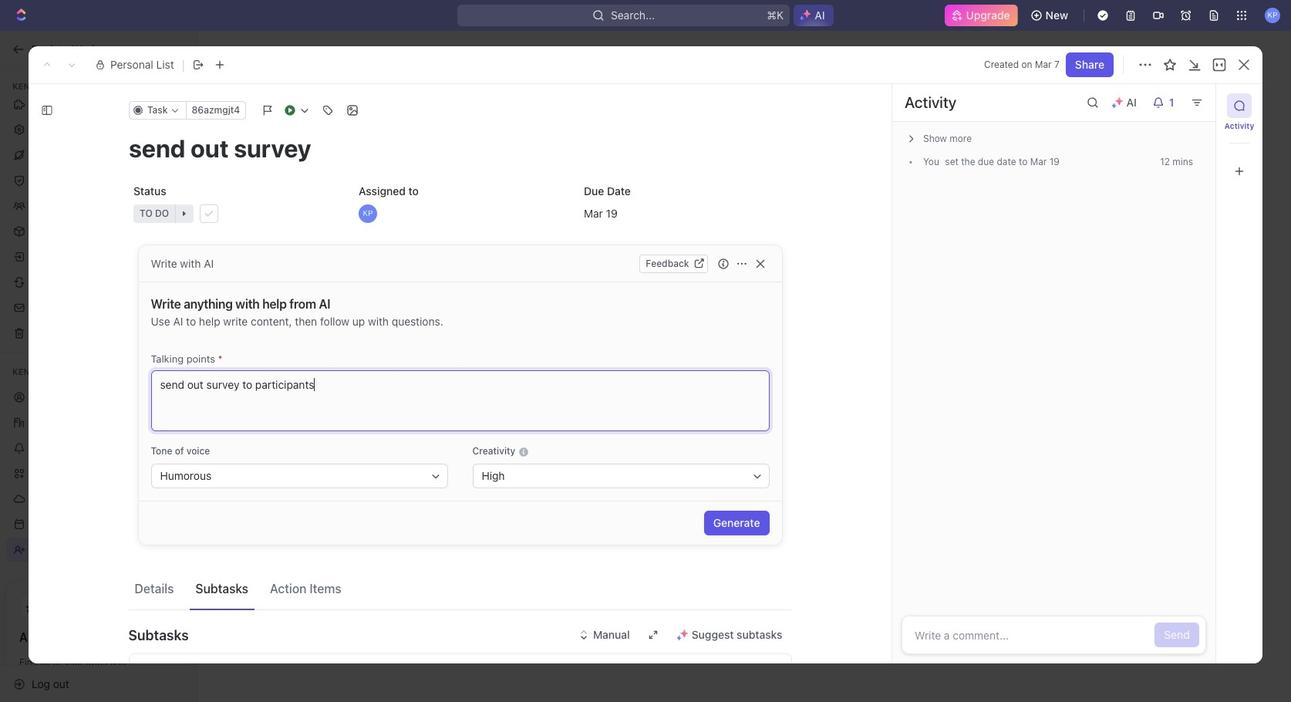 Task type: vqa. For each thing, say whether or not it's contained in the screenshot.
api
no



Task type: locate. For each thing, give the bounding box(es) containing it.
0 vertical spatial your
[[613, 393, 644, 411]]

tone
[[151, 445, 172, 457]]

0 horizontal spatial kp
[[363, 209, 373, 218]]

more up the
[[950, 133, 972, 144]]

ai up follow
[[319, 297, 330, 311]]

back
[[32, 42, 56, 55]]

back to workspace button
[[6, 37, 183, 61]]

subtasks up center!
[[128, 627, 189, 643]]

security & permissions link
[[6, 168, 191, 193]]

1 horizontal spatial app
[[122, 670, 139, 682]]

help
[[262, 297, 287, 311], [199, 315, 220, 328]]

list
[[156, 58, 174, 71]]

more right learn
[[748, 459, 780, 475]]

created on mar 7
[[985, 59, 1060, 70]]

to inside write anything with help from ai use ai to help write content, then follow up with questions.
[[186, 315, 196, 328]]

your right "turn"
[[613, 393, 644, 411]]

0 vertical spatial mar
[[1035, 59, 1052, 70]]

assigned to
[[358, 184, 419, 198]]

&
[[76, 173, 83, 186]]

1 vertical spatial with
[[236, 297, 260, 311]]

show
[[924, 133, 947, 144]]

learn
[[709, 459, 744, 475]]

0 vertical spatial help
[[262, 297, 287, 311]]

subtasks for subtasks dropdown button
[[128, 627, 189, 643]]

with up the anything
[[180, 257, 201, 270]]

0 vertical spatial of
[[175, 445, 184, 457]]

19 down due date
[[606, 206, 617, 220]]

0 vertical spatial write
[[151, 257, 177, 270]]

0 horizontal spatial subtasks
[[128, 627, 189, 643]]

humorous
[[160, 469, 212, 482]]

1 horizontal spatial activity
[[1225, 121, 1255, 130]]

1 vertical spatial activity
[[1225, 121, 1255, 130]]

details
[[135, 581, 174, 595]]

1 vertical spatial kp
[[363, 209, 373, 218]]

1 write from the top
[[151, 257, 177, 270]]

0 horizontal spatial 19
[[606, 206, 617, 220]]

1 horizontal spatial subtasks
[[196, 581, 248, 595]]

1 vertical spatial write
[[151, 297, 181, 311]]

1 vertical spatial help
[[199, 315, 220, 328]]

help up content,
[[262, 297, 287, 311]]

7
[[1055, 59, 1060, 70]]

help down the anything
[[199, 315, 220, 328]]

our
[[84, 670, 99, 682]]

0 vertical spatial subtasks
[[196, 581, 248, 595]]

your up in in the bottom of the page
[[64, 657, 84, 668]]

*
[[218, 353, 223, 365]]

do
[[155, 208, 169, 219]]

date
[[607, 184, 631, 198]]

0 vertical spatial kp button
[[1261, 3, 1285, 28]]

write inside write anything with help from ai use ai to help write content, then follow up with questions.
[[151, 297, 181, 311]]

you set the due date to mar 19
[[924, 156, 1060, 167]]

e.g. Brainstorm some activities for my design team offsite text field
[[151, 370, 770, 431]]

mar down show more dropdown button
[[1031, 156, 1047, 167]]

upgrade
[[966, 8, 1011, 22]]

0 horizontal spatial ai button
[[794, 5, 834, 26]]

humorous button
[[151, 464, 448, 488]]

0 horizontal spatial new
[[153, 596, 173, 606]]

0 horizontal spatial app
[[19, 630, 43, 644]]

app down and
[[122, 670, 139, 682]]

more inside dropdown button
[[950, 133, 972, 144]]

ai button left 1
[[1105, 90, 1147, 115]]

to right back
[[59, 42, 69, 55]]

0 vertical spatial with
[[180, 257, 201, 270]]

of right tone
[[175, 445, 184, 457]]

generate
[[713, 516, 760, 529]]

0 horizontal spatial your
[[64, 657, 84, 668]]

referrals
[[648, 393, 706, 411]]

write anything with help from ai use ai to help write content, then follow up with questions.
[[151, 297, 443, 328]]

write up use
[[151, 297, 181, 311]]

apps
[[86, 657, 108, 668]]

app inside the find all of your apps and integrations in our new app center!
[[122, 670, 139, 682]]

ai button
[[1105, 90, 1147, 115]]

items
[[310, 581, 341, 595]]

kp button
[[1261, 3, 1285, 28], [354, 200, 567, 228]]

new
[[101, 670, 119, 682]]

of inside the find all of your apps and integrations in our new app center!
[[53, 657, 62, 668]]

1 vertical spatial subtasks
[[128, 627, 189, 643]]

subtasks button
[[128, 616, 792, 654]]

up
[[352, 315, 365, 328]]

status
[[133, 184, 166, 198]]

1 horizontal spatial kp
[[1268, 10, 1278, 20]]

mar 19
[[584, 206, 617, 220]]

1 horizontal spatial 19
[[1050, 156, 1060, 167]]

activity inside task sidebar navigation tab list
[[1225, 121, 1255, 130]]

1 horizontal spatial kp button
[[1261, 3, 1285, 28]]

new
[[1046, 8, 1069, 22], [153, 596, 173, 606]]

action
[[270, 581, 307, 595]]

1 vertical spatial new
[[153, 596, 173, 606]]

write with ai
[[151, 257, 214, 270]]

2 horizontal spatial with
[[368, 315, 389, 328]]

subtasks left action
[[196, 581, 248, 595]]

2 vertical spatial mar
[[584, 206, 603, 220]]

write for with
[[151, 257, 177, 270]]

talking
[[151, 353, 184, 365]]

mar down due
[[584, 206, 603, 220]]

write down do
[[151, 257, 177, 270]]

1 vertical spatial 19
[[606, 206, 617, 220]]

ai button right ⌘k
[[794, 5, 834, 26]]

1 horizontal spatial more
[[950, 133, 972, 144]]

app up find
[[19, 630, 43, 644]]

settings link
[[6, 117, 191, 142]]

1 horizontal spatial new
[[1046, 8, 1069, 22]]

your inside the find all of your apps and integrations in our new app center!
[[64, 657, 84, 668]]

1 vertical spatial mar
[[1031, 156, 1047, 167]]

more for show more
[[950, 133, 972, 144]]

integrations link
[[6, 91, 191, 116]]

send
[[1164, 628, 1191, 641]]

0 vertical spatial 19
[[1050, 156, 1060, 167]]

0 vertical spatial activity
[[905, 93, 957, 111]]

2 vertical spatial with
[[368, 315, 389, 328]]

Edit task name text field
[[128, 133, 792, 163]]

points
[[186, 353, 215, 365]]

1 vertical spatial more
[[748, 459, 780, 475]]

ai right ⌘k
[[815, 8, 825, 22]]

integrations
[[32, 97, 91, 110]]

0 vertical spatial more
[[950, 133, 972, 144]]

kp
[[1268, 10, 1278, 20], [363, 209, 373, 218]]

feedback
[[646, 257, 689, 269]]

0 horizontal spatial help
[[199, 315, 220, 328]]

1 horizontal spatial help
[[262, 297, 287, 311]]

19 inside dropdown button
[[606, 206, 617, 220]]

set
[[945, 156, 959, 167]]

mar inside dropdown button
[[584, 206, 603, 220]]

to right date
[[1019, 156, 1028, 167]]

ai right use
[[173, 315, 183, 328]]

to down the anything
[[186, 315, 196, 328]]

new down details
[[153, 596, 173, 606]]

follow
[[320, 315, 350, 328]]

subtasks
[[196, 581, 248, 595], [128, 627, 189, 643]]

1 vertical spatial ai button
[[1105, 90, 1147, 115]]

to do
[[139, 208, 169, 219]]

to left do
[[139, 208, 152, 219]]

revenue
[[740, 393, 796, 411]]

feedback button
[[640, 254, 708, 273]]

with
[[180, 257, 201, 270], [236, 297, 260, 311], [368, 315, 389, 328]]

ai
[[815, 8, 825, 22], [1127, 96, 1137, 109], [204, 257, 214, 270], [319, 297, 330, 311], [173, 315, 183, 328]]

0 horizontal spatial activity
[[905, 93, 957, 111]]

high
[[482, 469, 505, 482]]

1 horizontal spatial of
[[175, 445, 184, 457]]

anything
[[184, 297, 233, 311]]

0 horizontal spatial kp button
[[354, 200, 567, 228]]

0 vertical spatial ai button
[[794, 5, 834, 26]]

subtasks inside subtasks button
[[196, 581, 248, 595]]

1 vertical spatial your
[[64, 657, 84, 668]]

19 down show more dropdown button
[[1050, 156, 1060, 167]]

security & permissions
[[32, 173, 146, 186]]

your
[[613, 393, 644, 411], [64, 657, 84, 668]]

-
[[800, 393, 807, 411]]

mar left 7
[[1035, 59, 1052, 70]]

2 write from the top
[[151, 297, 181, 311]]

new up 7
[[1046, 8, 1069, 22]]

all
[[41, 657, 50, 668]]

created
[[985, 59, 1019, 70]]

0 horizontal spatial more
[[748, 459, 780, 475]]

ai inside ai dropdown button
[[1127, 96, 1137, 109]]

1 vertical spatial app
[[122, 670, 139, 682]]

1 vertical spatial of
[[53, 657, 62, 668]]

mar
[[1035, 59, 1052, 70], [1031, 156, 1047, 167], [584, 206, 603, 220]]

high button
[[473, 464, 770, 488]]

ai left 1 dropdown button
[[1127, 96, 1137, 109]]

humorous button
[[151, 464, 448, 488]]

task sidebar navigation tab list
[[1223, 93, 1257, 184]]

mar inside task sidebar content section
[[1031, 156, 1047, 167]]

voice
[[186, 445, 210, 457]]

center!
[[142, 670, 174, 682]]

1 horizontal spatial with
[[236, 297, 260, 311]]

with up write
[[236, 297, 260, 311]]

of right the all
[[53, 657, 62, 668]]

of
[[175, 445, 184, 457], [53, 657, 62, 668]]

0 horizontal spatial of
[[53, 657, 62, 668]]

subtasks inside subtasks dropdown button
[[128, 627, 189, 643]]

write for anything
[[151, 297, 181, 311]]

1 horizontal spatial your
[[613, 393, 644, 411]]

your inside turn your referrals into revenue - join clickup's affiliate program
[[613, 393, 644, 411]]

ai button
[[794, 5, 834, 26], [1105, 90, 1147, 115]]

log out
[[32, 677, 69, 690]]

0 vertical spatial new
[[1046, 8, 1069, 22]]

learn more link
[[685, 442, 804, 492]]

with right the up in the top of the page
[[368, 315, 389, 328]]

|
[[182, 57, 185, 72]]

1 horizontal spatial ai button
[[1105, 90, 1147, 115]]

1 vertical spatial kp button
[[354, 200, 567, 228]]

0 vertical spatial kp
[[1268, 10, 1278, 20]]

show more
[[924, 133, 972, 144]]



Task type: describe. For each thing, give the bounding box(es) containing it.
affiliate
[[687, 409, 738, 427]]

⌘k
[[767, 8, 784, 22]]

you
[[924, 156, 940, 167]]

mar 19 button
[[579, 200, 792, 228]]

log out button
[[6, 672, 184, 696]]

find all of your apps and integrations in our new app center!
[[19, 657, 174, 682]]

subtasks
[[737, 628, 783, 641]]

permissions
[[86, 173, 146, 186]]

to inside task sidebar content section
[[1019, 156, 1028, 167]]

personal list link
[[110, 58, 174, 71]]

settings
[[32, 122, 73, 135]]

task button
[[128, 101, 186, 120]]

action items
[[270, 581, 341, 595]]

integrations
[[19, 670, 71, 682]]

activity inside task sidebar content section
[[905, 93, 957, 111]]

1
[[1169, 96, 1175, 109]]

ai up the anything
[[204, 257, 214, 270]]

date
[[997, 156, 1017, 167]]

into
[[710, 393, 736, 411]]

12
[[1161, 156, 1170, 167]]

to inside "button"
[[59, 42, 69, 55]]

app center
[[19, 630, 86, 644]]

questions.
[[392, 315, 443, 328]]

to right assigned
[[408, 184, 419, 198]]

suggest
[[692, 628, 734, 641]]

write
[[223, 315, 248, 328]]

join
[[811, 393, 840, 411]]

talking points *
[[151, 353, 223, 365]]

search...
[[611, 8, 655, 22]]

suggest subtasks
[[692, 628, 783, 641]]

more for learn more
[[748, 459, 780, 475]]

upgrade link
[[945, 5, 1018, 26]]

content,
[[251, 315, 292, 328]]

rewards graphic@2x image
[[572, 113, 917, 362]]

use
[[151, 315, 170, 328]]

manual
[[593, 628, 630, 641]]

task sidebar content section
[[889, 84, 1216, 664]]

assigned
[[358, 184, 405, 198]]

send button
[[1155, 623, 1200, 647]]

new inside button
[[1046, 8, 1069, 22]]

to do button
[[128, 200, 341, 228]]

tone of voice
[[151, 445, 210, 457]]

turn your referrals into revenue - join clickup's affiliate program
[[578, 393, 911, 427]]

and
[[110, 657, 126, 668]]

due
[[584, 184, 604, 198]]

subtasks button
[[189, 574, 255, 603]]

clickup's
[[844, 393, 911, 411]]

security
[[32, 173, 73, 186]]

86azmgjt4 button
[[185, 101, 246, 120]]

1 button
[[1147, 90, 1185, 115]]

then
[[295, 315, 317, 328]]

log
[[32, 677, 50, 690]]

to inside dropdown button
[[139, 208, 152, 219]]

show more button
[[902, 128, 1207, 150]]

action items button
[[264, 574, 348, 603]]

details button
[[128, 574, 180, 603]]

new button
[[1024, 3, 1078, 28]]

from
[[289, 297, 316, 311]]

clickapps link
[[6, 66, 191, 91]]

in
[[74, 670, 82, 682]]

0 vertical spatial app
[[19, 630, 43, 644]]

due date
[[584, 184, 631, 198]]

19 inside task sidebar content section
[[1050, 156, 1060, 167]]

program
[[742, 409, 802, 427]]

find
[[19, 657, 38, 668]]

generate button
[[704, 511, 770, 535]]

clickapps
[[32, 71, 82, 84]]

0 horizontal spatial with
[[180, 257, 201, 270]]

subtasks for subtasks button
[[196, 581, 248, 595]]

turn
[[578, 393, 609, 411]]

12 mins
[[1161, 156, 1194, 167]]

86azmgjt4
[[191, 104, 240, 116]]

share button
[[1066, 52, 1114, 77]]

workspace
[[72, 42, 127, 55]]

personal
[[110, 58, 153, 71]]

task
[[147, 104, 167, 116]]



